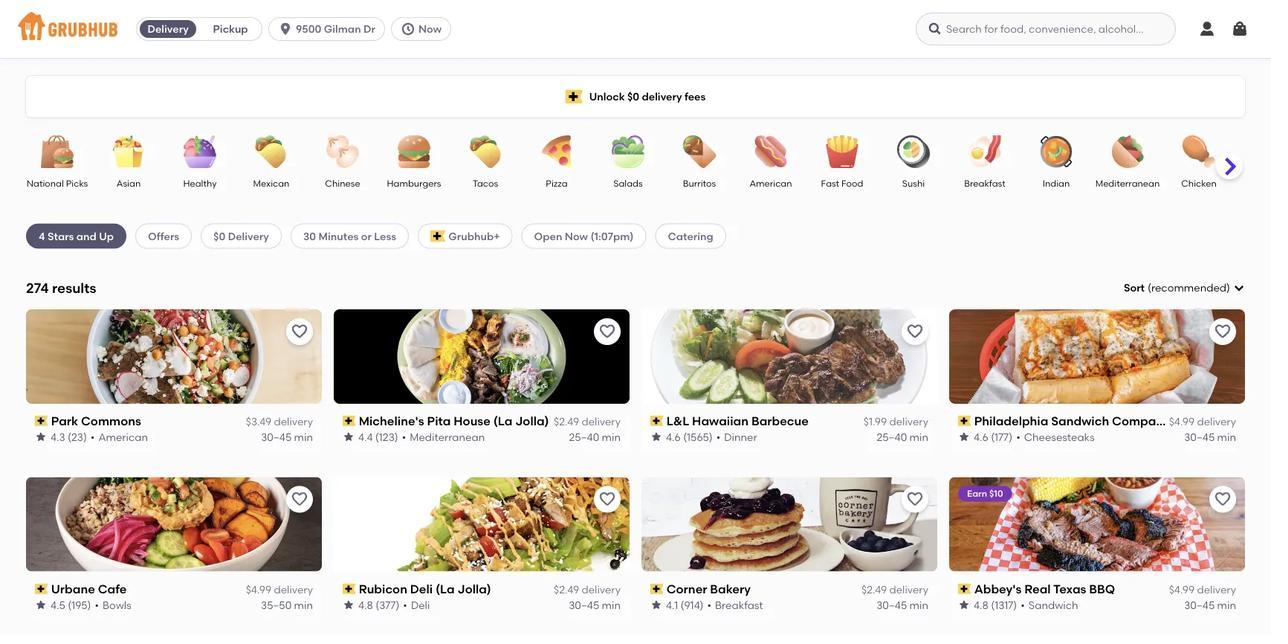Task type: vqa. For each thing, say whether or not it's contained in the screenshot.
Pomegranate Lemonade image
no



Task type: describe. For each thing, give the bounding box(es) containing it.
now inside button
[[419, 23, 442, 35]]

$2.49 for (la
[[554, 416, 580, 428]]

grubhub plus flag logo image for unlock $0 delivery fees
[[566, 90, 584, 104]]

1 horizontal spatial svg image
[[1199, 20, 1217, 38]]

4.8 for rubicon deli (la jolla)
[[359, 599, 373, 611]]

• sandwich
[[1022, 599, 1079, 611]]

indian
[[1043, 178, 1071, 189]]

main navigation navigation
[[0, 0, 1272, 58]]

4.6 (177)
[[974, 431, 1013, 443]]

hamburgers
[[387, 178, 441, 189]]

subscription pass image for abbey's real texas bbq
[[959, 584, 972, 594]]

35–50
[[261, 599, 292, 611]]

bakery
[[711, 582, 751, 596]]

unlock
[[590, 90, 625, 103]]

none field containing sort
[[1125, 280, 1246, 296]]

rubicon deli (la jolla) logo image
[[334, 477, 630, 572]]

corner
[[667, 582, 708, 596]]

4.4 (123)
[[359, 431, 398, 443]]

svg image inside "now" button
[[401, 22, 416, 36]]

30–45 for corner bakery
[[877, 599, 908, 611]]

abbey's
[[975, 582, 1022, 596]]

save this restaurant button for rubicon deli (la jolla)
[[594, 486, 621, 513]]

• for park
[[91, 431, 95, 443]]

25–40 for micheline's pita house (la jolla)
[[569, 431, 600, 443]]

• for rubicon
[[403, 599, 408, 611]]

stars
[[48, 230, 74, 242]]

abbey's real texas bbq logo image
[[950, 477, 1246, 572]]

chinese
[[325, 178, 360, 189]]

chicken image
[[1174, 135, 1226, 168]]

30–45 min for park commons
[[261, 431, 313, 443]]

min for corner bakery
[[910, 599, 929, 611]]

subscription pass image for philadelphia sandwich company
[[959, 416, 972, 426]]

delivery for rubicon deli (la jolla)
[[582, 584, 621, 596]]

1 horizontal spatial mediterranean
[[1096, 178, 1161, 189]]

healthy
[[183, 178, 217, 189]]

bbq
[[1090, 582, 1116, 596]]

1 horizontal spatial svg image
[[928, 22, 943, 36]]

9500 gilman dr button
[[269, 17, 391, 41]]

burritos
[[683, 178, 716, 189]]

commons
[[81, 414, 141, 428]]

dinner
[[725, 431, 758, 443]]

(177)
[[992, 431, 1013, 443]]

4.5 (195)
[[51, 599, 91, 611]]

$2.49 for jolla)
[[554, 584, 580, 596]]

4.6 (1565)
[[666, 431, 713, 443]]

l&l hawaiian barbecue
[[667, 414, 809, 428]]

urbane
[[51, 582, 95, 596]]

open
[[535, 230, 563, 242]]

• dinner
[[717, 431, 758, 443]]

4.1
[[666, 599, 679, 611]]

subscription pass image for urbane cafe
[[35, 584, 48, 594]]

1 horizontal spatial (la
[[494, 414, 513, 428]]

american image
[[745, 135, 797, 168]]

tacos
[[473, 178, 498, 189]]

$4.99 for philadelphia sandwich company
[[1170, 416, 1195, 428]]

urbane cafe
[[51, 582, 127, 596]]

• for l&l
[[717, 431, 721, 443]]

• bowls
[[95, 599, 132, 611]]

cafe
[[98, 582, 127, 596]]

4.6 for philadelphia sandwich company
[[974, 431, 989, 443]]

asian image
[[103, 135, 155, 168]]

mexican
[[253, 178, 290, 189]]

(1565)
[[684, 431, 713, 443]]

(23)
[[68, 431, 87, 443]]

pickup
[[213, 23, 248, 35]]

min for park commons
[[294, 431, 313, 443]]

save this restaurant image for urbane cafe
[[291, 491, 309, 509]]

subscription pass image for rubicon deli (la jolla)
[[343, 584, 356, 594]]

up
[[99, 230, 114, 242]]

• cheesesteaks
[[1017, 431, 1095, 443]]

1 vertical spatial (la
[[436, 582, 455, 596]]

l&l hawaiian barbecue logo image
[[642, 309, 938, 404]]

save this restaurant button for corner bakery
[[902, 486, 929, 513]]

)
[[1227, 282, 1231, 294]]

$2.49 delivery for jolla)
[[554, 584, 621, 596]]

$1.99 delivery
[[864, 416, 929, 428]]

9500
[[296, 23, 322, 35]]

sushi
[[903, 178, 925, 189]]

30–45 min for abbey's real texas bbq
[[1185, 599, 1237, 611]]

or
[[361, 230, 372, 242]]

corner bakery logo image
[[642, 477, 938, 572]]

30
[[303, 230, 316, 242]]

save this restaurant button for park commons
[[286, 318, 313, 345]]

fees
[[685, 90, 706, 103]]

coffee
[[1247, 178, 1272, 202]]

l&l
[[667, 414, 690, 428]]

barbecue
[[752, 414, 809, 428]]

star icon image for urbane cafe
[[35, 599, 47, 611]]

star icon image for abbey's real texas bbq
[[959, 599, 971, 611]]

pizza
[[546, 178, 568, 189]]

asian
[[117, 178, 141, 189]]

min for l&l hawaiian barbecue
[[910, 431, 929, 443]]

tacos image
[[460, 135, 512, 168]]

min for urbane cafe
[[294, 599, 313, 611]]

save this restaurant button for micheline's pita house (la jolla)
[[594, 318, 621, 345]]

sort
[[1125, 282, 1146, 294]]

0 horizontal spatial breakfast
[[716, 599, 764, 611]]

house
[[454, 414, 491, 428]]

and
[[76, 230, 97, 242]]

sushi image
[[888, 135, 940, 168]]

delivery inside button
[[148, 23, 189, 35]]

national picks
[[27, 178, 88, 189]]

4
[[39, 230, 45, 242]]

• for philadelphia
[[1017, 431, 1021, 443]]

texas
[[1054, 582, 1087, 596]]

1 vertical spatial delivery
[[228, 230, 269, 242]]

company
[[1113, 414, 1171, 428]]

offers
[[148, 230, 179, 242]]

park
[[51, 414, 78, 428]]

$1.99
[[864, 416, 887, 428]]

chicken
[[1182, 178, 1218, 189]]

sandwich for philadelphia
[[1052, 414, 1110, 428]]

less
[[374, 230, 397, 242]]

1 vertical spatial american
[[98, 431, 148, 443]]

results
[[52, 280, 96, 296]]

picks
[[66, 178, 88, 189]]

grubhub plus flag logo image for grubhub+
[[431, 230, 446, 242]]

$4.99 for abbey's real texas bbq
[[1170, 584, 1195, 596]]

philadelphia sandwich company  logo image
[[950, 309, 1246, 404]]

4.6 for l&l hawaiian barbecue
[[666, 431, 681, 443]]

star icon image for rubicon deli (la jolla)
[[343, 599, 355, 611]]

0 vertical spatial american
[[750, 178, 793, 189]]

hawaiian
[[693, 414, 749, 428]]

(377)
[[376, 599, 400, 611]]

• for urbane
[[95, 599, 99, 611]]

1 vertical spatial $0
[[214, 230, 226, 242]]

4.1 (914)
[[666, 599, 704, 611]]

delivery for l&l hawaiian barbecue
[[890, 416, 929, 428]]

• for abbey's
[[1022, 599, 1026, 611]]

9500 gilman dr
[[296, 23, 376, 35]]

micheline's pita house (la jolla)
[[359, 414, 549, 428]]

grubhub+
[[449, 230, 500, 242]]

fast food image
[[817, 135, 869, 168]]

salads image
[[603, 135, 655, 168]]

• mediterranean
[[402, 431, 485, 443]]

delivery for abbey's real texas bbq
[[1198, 584, 1237, 596]]

delivery for micheline's pita house (la jolla)
[[582, 416, 621, 428]]

subscription pass image for park commons
[[35, 416, 48, 426]]

• deli
[[403, 599, 430, 611]]



Task type: locate. For each thing, give the bounding box(es) containing it.
1 horizontal spatial subscription pass image
[[651, 584, 664, 594]]

mexican image
[[245, 135, 298, 168]]

bowls
[[103, 599, 132, 611]]

now right open
[[565, 230, 588, 242]]

subscription pass image for l&l hawaiian barbecue
[[651, 416, 664, 426]]

delivery left pickup "button"
[[148, 23, 189, 35]]

• right (23) at bottom left
[[91, 431, 95, 443]]

mediterranean image
[[1102, 135, 1154, 168]]

save this restaurant image for rubicon deli (la jolla)
[[599, 491, 617, 509]]

4.4
[[359, 431, 373, 443]]

1 vertical spatial jolla)
[[458, 582, 492, 596]]

fast
[[822, 178, 840, 189]]

mediterranean down the mediterranean image
[[1096, 178, 1161, 189]]

breakfast down bakery
[[716, 599, 764, 611]]

4.6
[[666, 431, 681, 443], [974, 431, 989, 443]]

2 subscription pass image from the left
[[651, 584, 664, 594]]

subscription pass image
[[35, 584, 48, 594], [651, 584, 664, 594]]

healthy image
[[174, 135, 226, 168]]

earn
[[968, 488, 988, 499]]

0 horizontal spatial 25–40
[[569, 431, 600, 443]]

jolla) down rubicon deli (la jolla) logo
[[458, 582, 492, 596]]

open now (1:07pm)
[[535, 230, 634, 242]]

philadelphia sandwich company
[[975, 414, 1171, 428]]

food
[[842, 178, 864, 189]]

save this restaurant image
[[291, 323, 309, 341], [907, 323, 925, 341], [1215, 323, 1233, 341], [291, 491, 309, 509], [599, 491, 617, 509], [1215, 491, 1233, 509]]

1 horizontal spatial jolla)
[[516, 414, 549, 428]]

star icon image left 4.6 (177)
[[959, 431, 971, 443]]

dr
[[364, 23, 376, 35]]

0 horizontal spatial 25–40 min
[[569, 431, 621, 443]]

25–40 for l&l hawaiian barbecue
[[877, 431, 908, 443]]

4.6 left (177)
[[974, 431, 989, 443]]

0 horizontal spatial mediterranean
[[410, 431, 485, 443]]

0 horizontal spatial subscription pass image
[[35, 584, 48, 594]]

fast food
[[822, 178, 864, 189]]

1 25–40 from the left
[[569, 431, 600, 443]]

deli for •
[[411, 599, 430, 611]]

mediterranean
[[1096, 178, 1161, 189], [410, 431, 485, 443]]

grubhub plus flag logo image left unlock
[[566, 90, 584, 104]]

min for abbey's real texas bbq
[[1218, 599, 1237, 611]]

burritos image
[[674, 135, 726, 168]]

deli up • deli
[[410, 582, 433, 596]]

1 horizontal spatial 25–40 min
[[877, 431, 929, 443]]

0 vertical spatial (la
[[494, 414, 513, 428]]

philadelphia
[[975, 414, 1049, 428]]

1 25–40 min from the left
[[569, 431, 621, 443]]

• right (177)
[[1017, 431, 1021, 443]]

30–45
[[261, 431, 292, 443], [1185, 431, 1216, 443], [569, 599, 600, 611], [877, 599, 908, 611], [1185, 599, 1216, 611]]

(la right house
[[494, 414, 513, 428]]

1 horizontal spatial american
[[750, 178, 793, 189]]

1 vertical spatial sandwich
[[1029, 599, 1079, 611]]

minutes
[[319, 230, 359, 242]]

sandwich for •
[[1029, 599, 1079, 611]]

subscription pass image left l&l
[[651, 416, 664, 426]]

1 horizontal spatial $0
[[628, 90, 640, 103]]

$4.99
[[1170, 416, 1195, 428], [246, 584, 272, 596], [1170, 584, 1195, 596]]

1 horizontal spatial now
[[565, 230, 588, 242]]

star icon image for philadelphia sandwich company
[[959, 431, 971, 443]]

1 vertical spatial breakfast
[[716, 599, 764, 611]]

0 vertical spatial sandwich
[[1052, 414, 1110, 428]]

1 4.8 from the left
[[359, 599, 373, 611]]

$4.99 delivery for philadelphia sandwich company
[[1170, 416, 1237, 428]]

30–45 for philadelphia sandwich company
[[1185, 431, 1216, 443]]

subscription pass image left 'corner' at the right bottom
[[651, 584, 664, 594]]

$4.99 delivery
[[1170, 416, 1237, 428], [246, 584, 313, 596], [1170, 584, 1237, 596]]

1 horizontal spatial 4.8
[[974, 599, 989, 611]]

0 horizontal spatial grubhub plus flag logo image
[[431, 230, 446, 242]]

(123)
[[376, 431, 398, 443]]

• american
[[91, 431, 148, 443]]

star icon image for park commons
[[35, 431, 47, 443]]

svg image inside 9500 gilman dr button
[[278, 22, 293, 36]]

• for corner
[[708, 599, 712, 611]]

national
[[27, 178, 64, 189]]

sort ( recommended )
[[1125, 282, 1231, 294]]

30–45 min for philadelphia sandwich company
[[1185, 431, 1237, 443]]

1 horizontal spatial grubhub plus flag logo image
[[566, 90, 584, 104]]

4.8 left (1317)
[[974, 599, 989, 611]]

0 horizontal spatial svg image
[[278, 22, 293, 36]]

star icon image left "4.5"
[[35, 599, 47, 611]]

deli for rubicon
[[410, 582, 433, 596]]

0 horizontal spatial (la
[[436, 582, 455, 596]]

gilman
[[324, 23, 361, 35]]

4.8 for abbey's real texas bbq
[[974, 599, 989, 611]]

1 subscription pass image from the left
[[35, 584, 48, 594]]

2 25–40 min from the left
[[877, 431, 929, 443]]

park commons
[[51, 414, 141, 428]]

2 4.6 from the left
[[974, 431, 989, 443]]

$4.99 delivery for urbane cafe
[[246, 584, 313, 596]]

star icon image for micheline's pita house (la jolla)
[[343, 431, 355, 443]]

subscription pass image left philadelphia
[[959, 416, 972, 426]]

1 vertical spatial save this restaurant image
[[907, 491, 925, 509]]

pickup button
[[199, 17, 262, 41]]

25–40 min for l&l hawaiian barbecue
[[877, 431, 929, 443]]

(1:07pm)
[[591, 230, 634, 242]]

star icon image left 4.3
[[35, 431, 47, 443]]

4.6 down l&l
[[666, 431, 681, 443]]

sandwich down abbey's real texas bbq
[[1029, 599, 1079, 611]]

sandwich
[[1052, 414, 1110, 428], [1029, 599, 1079, 611]]

delivery for corner bakery
[[890, 584, 929, 596]]

35–50 min
[[261, 599, 313, 611]]

0 vertical spatial save this restaurant image
[[599, 323, 617, 341]]

0 horizontal spatial delivery
[[148, 23, 189, 35]]

$4.99 for urbane cafe
[[246, 584, 272, 596]]

delivery button
[[137, 17, 199, 41]]

0 vertical spatial deli
[[410, 582, 433, 596]]

• right (377)
[[403, 599, 408, 611]]

deli down rubicon deli (la jolla) on the bottom left of the page
[[411, 599, 430, 611]]

4.8 (1317)
[[974, 599, 1018, 611]]

earn $10
[[968, 488, 1004, 499]]

save this restaurant button for l&l hawaiian barbecue
[[902, 318, 929, 345]]

unlock $0 delivery fees
[[590, 90, 706, 103]]

star icon image for corner bakery
[[651, 599, 663, 611]]

0 horizontal spatial save this restaurant image
[[599, 323, 617, 341]]

30–45 for abbey's real texas bbq
[[1185, 599, 1216, 611]]

(la
[[494, 414, 513, 428], [436, 582, 455, 596]]

(195)
[[68, 599, 91, 611]]

subscription pass image for corner bakery
[[651, 584, 664, 594]]

catering
[[668, 230, 714, 242]]

1 vertical spatial grubhub plus flag logo image
[[431, 230, 446, 242]]

(1317)
[[992, 599, 1018, 611]]

0 vertical spatial delivery
[[148, 23, 189, 35]]

2 horizontal spatial svg image
[[1232, 20, 1250, 38]]

star icon image left 4.8 (1317)
[[959, 599, 971, 611]]

urbane cafe logo image
[[26, 477, 322, 572]]

$2.49 delivery for (la
[[554, 416, 621, 428]]

star icon image left 4.8 (377)
[[343, 599, 355, 611]]

1 4.6 from the left
[[666, 431, 681, 443]]

30–45 min for rubicon deli (la jolla)
[[569, 599, 621, 611]]

$0 delivery
[[214, 230, 269, 242]]

recommended
[[1152, 282, 1227, 294]]

(914)
[[681, 599, 704, 611]]

30–45 for park commons
[[261, 431, 292, 443]]

(
[[1149, 282, 1152, 294]]

4.3
[[51, 431, 65, 443]]

subscription pass image left urbane
[[35, 584, 48, 594]]

chinese image
[[317, 135, 369, 168]]

• down corner bakery
[[708, 599, 712, 611]]

30 minutes or less
[[303, 230, 397, 242]]

star icon image
[[35, 431, 47, 443], [343, 431, 355, 443], [651, 431, 663, 443], [959, 431, 971, 443], [35, 599, 47, 611], [343, 599, 355, 611], [651, 599, 663, 611], [959, 599, 971, 611]]

$3.49
[[246, 416, 272, 428]]

1 vertical spatial now
[[565, 230, 588, 242]]

4.8 (377)
[[359, 599, 400, 611]]

1 horizontal spatial save this restaurant image
[[907, 491, 925, 509]]

0 horizontal spatial 4.6
[[666, 431, 681, 443]]

0 vertical spatial now
[[419, 23, 442, 35]]

pizza image
[[531, 135, 583, 168]]

mediterranean down micheline's pita house (la jolla)
[[410, 431, 485, 443]]

1 horizontal spatial 25–40
[[877, 431, 908, 443]]

delivery down mexican
[[228, 230, 269, 242]]

min for rubicon deli (la jolla)
[[602, 599, 621, 611]]

save this restaurant button for urbane cafe
[[286, 486, 313, 513]]

subscription pass image left micheline's
[[343, 416, 356, 426]]

274
[[26, 280, 49, 296]]

delivery
[[642, 90, 683, 103], [274, 416, 313, 428], [582, 416, 621, 428], [890, 416, 929, 428], [1198, 416, 1237, 428], [274, 584, 313, 596], [582, 584, 621, 596], [890, 584, 929, 596], [1198, 584, 1237, 596]]

30–45 for rubicon deli (la jolla)
[[569, 599, 600, 611]]

save this restaurant image for l&l hawaiian barbecue
[[907, 323, 925, 341]]

park commons logo image
[[26, 309, 322, 404]]

None field
[[1125, 280, 1246, 296]]

1 vertical spatial deli
[[411, 599, 430, 611]]

save this restaurant button for philadelphia sandwich company
[[1210, 318, 1237, 345]]

breakfast image
[[960, 135, 1012, 168]]

30–45 min
[[261, 431, 313, 443], [1185, 431, 1237, 443], [569, 599, 621, 611], [877, 599, 929, 611], [1185, 599, 1237, 611]]

1 horizontal spatial 4.6
[[974, 431, 989, 443]]

save this restaurant image for corner bakery
[[907, 491, 925, 509]]

american down american image
[[750, 178, 793, 189]]

grubhub plus flag logo image left grubhub+
[[431, 230, 446, 242]]

$0 right offers
[[214, 230, 226, 242]]

2 4.8 from the left
[[974, 599, 989, 611]]

2 horizontal spatial svg image
[[1234, 282, 1246, 294]]

0 horizontal spatial now
[[419, 23, 442, 35]]

1 horizontal spatial delivery
[[228, 230, 269, 242]]

4 stars and up
[[39, 230, 114, 242]]

1 horizontal spatial breakfast
[[965, 178, 1006, 189]]

$0 right unlock
[[628, 90, 640, 103]]

star icon image left 4.6 (1565) at the bottom of page
[[651, 431, 663, 443]]

micheline's pita house (la jolla) logo image
[[334, 309, 630, 404]]

$4.99 delivery for abbey's real texas bbq
[[1170, 584, 1237, 596]]

0 vertical spatial mediterranean
[[1096, 178, 1161, 189]]

svg image inside field
[[1234, 282, 1246, 294]]

save this restaurant button
[[286, 318, 313, 345], [594, 318, 621, 345], [902, 318, 929, 345], [1210, 318, 1237, 345], [286, 486, 313, 513], [594, 486, 621, 513], [902, 486, 929, 513], [1210, 486, 1237, 513]]

0 horizontal spatial 4.8
[[359, 599, 373, 611]]

star icon image for l&l hawaiian barbecue
[[651, 431, 663, 443]]

0 horizontal spatial american
[[98, 431, 148, 443]]

2 25–40 from the left
[[877, 431, 908, 443]]

abbey's real texas bbq
[[975, 582, 1116, 596]]

salads
[[614, 178, 643, 189]]

subscription pass image for micheline's pita house (la jolla)
[[343, 416, 356, 426]]

subscription pass image
[[35, 416, 48, 426], [343, 416, 356, 426], [651, 416, 664, 426], [959, 416, 972, 426], [343, 584, 356, 594], [959, 584, 972, 594]]

• right (195)
[[95, 599, 99, 611]]

(la right rubicon
[[436, 582, 455, 596]]

subscription pass image left park
[[35, 416, 48, 426]]

grubhub plus flag logo image
[[566, 90, 584, 104], [431, 230, 446, 242]]

delivery for urbane cafe
[[274, 584, 313, 596]]

Search for food, convenience, alcohol... search field
[[916, 13, 1177, 45]]

min for philadelphia sandwich company
[[1218, 431, 1237, 443]]

1 vertical spatial mediterranean
[[410, 431, 485, 443]]

hamburgers image
[[388, 135, 440, 168]]

0 horizontal spatial svg image
[[401, 22, 416, 36]]

4.8 left (377)
[[359, 599, 373, 611]]

svg image
[[1232, 20, 1250, 38], [278, 22, 293, 36], [928, 22, 943, 36]]

•
[[91, 431, 95, 443], [402, 431, 406, 443], [717, 431, 721, 443], [1017, 431, 1021, 443], [95, 599, 99, 611], [403, 599, 408, 611], [708, 599, 712, 611], [1022, 599, 1026, 611]]

micheline's
[[359, 414, 424, 428]]

$3.49 delivery
[[246, 416, 313, 428]]

0 vertical spatial $0
[[628, 90, 640, 103]]

national picks image
[[31, 135, 83, 168]]

breakfast down 'breakfast' image
[[965, 178, 1006, 189]]

corner bakery
[[667, 582, 751, 596]]

now right dr
[[419, 23, 442, 35]]

save this restaurant image for philadelphia sandwich company
[[1215, 323, 1233, 341]]

svg image
[[1199, 20, 1217, 38], [401, 22, 416, 36], [1234, 282, 1246, 294]]

• right (1317)
[[1022, 599, 1026, 611]]

• right (123)
[[402, 431, 406, 443]]

subscription pass image left rubicon
[[343, 584, 356, 594]]

• for micheline's
[[402, 431, 406, 443]]

25–40 min for micheline's pita house (la jolla)
[[569, 431, 621, 443]]

30–45 min for corner bakery
[[877, 599, 929, 611]]

0 horizontal spatial $0
[[214, 230, 226, 242]]

274 results
[[26, 280, 96, 296]]

0 vertical spatial jolla)
[[516, 414, 549, 428]]

indian image
[[1031, 135, 1083, 168]]

sandwich up the cheesesteaks at the bottom right of the page
[[1052, 414, 1110, 428]]

american down commons
[[98, 431, 148, 443]]

deli
[[410, 582, 433, 596], [411, 599, 430, 611]]

0 vertical spatial breakfast
[[965, 178, 1006, 189]]

0 horizontal spatial jolla)
[[458, 582, 492, 596]]

• breakfast
[[708, 599, 764, 611]]

min for micheline's pita house (la jolla)
[[602, 431, 621, 443]]

delivery for park commons
[[274, 416, 313, 428]]

4.3 (23)
[[51, 431, 87, 443]]

jolla) right house
[[516, 414, 549, 428]]

delivery for philadelphia sandwich company
[[1198, 416, 1237, 428]]

real
[[1025, 582, 1051, 596]]

save this restaurant image for park commons
[[291, 323, 309, 341]]

save this restaurant image for micheline's pita house (la jolla)
[[599, 323, 617, 341]]

star icon image left 4.4
[[343, 431, 355, 443]]

subscription pass image left abbey's at the right bottom of page
[[959, 584, 972, 594]]

$2.49
[[554, 416, 580, 428], [554, 584, 580, 596], [862, 584, 887, 596]]

star icon image left 4.1 on the right of the page
[[651, 599, 663, 611]]

0 vertical spatial grubhub plus flag logo image
[[566, 90, 584, 104]]

save this restaurant image
[[599, 323, 617, 341], [907, 491, 925, 509]]

• down hawaiian
[[717, 431, 721, 443]]



